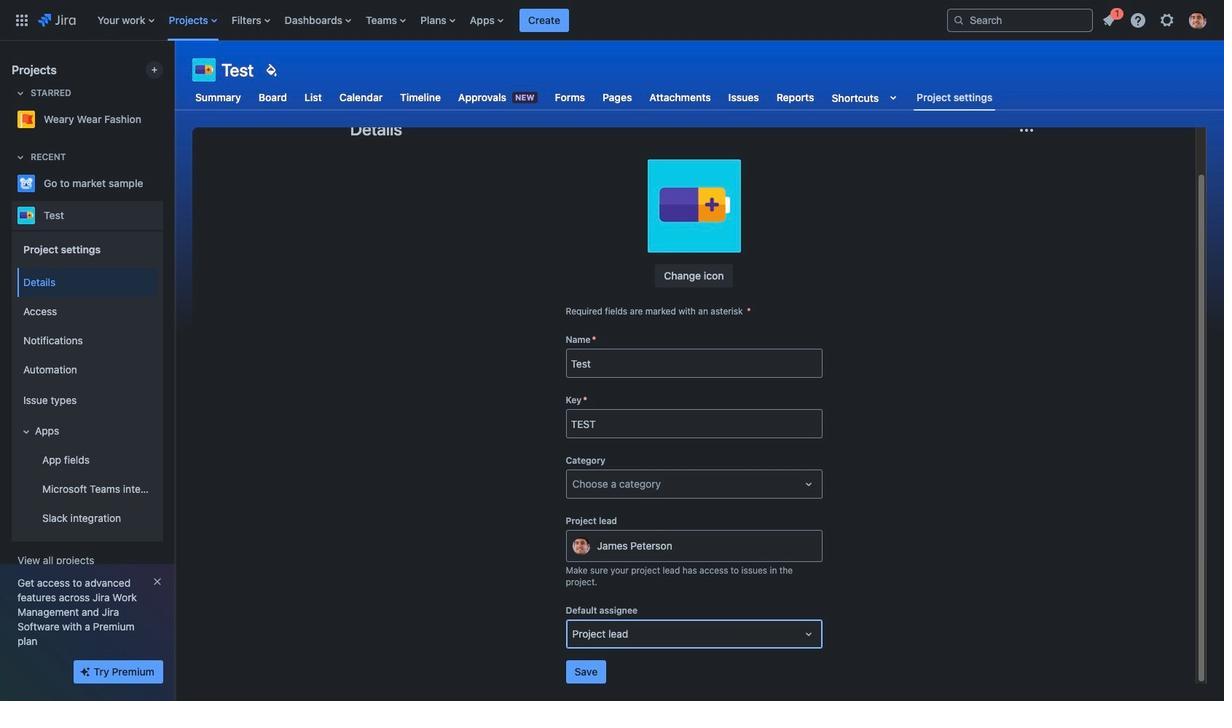 Task type: vqa. For each thing, say whether or not it's contained in the screenshot.
Global element
no



Task type: locate. For each thing, give the bounding box(es) containing it.
None search field
[[948, 8, 1093, 32]]

jira image
[[38, 11, 76, 29], [38, 11, 76, 29]]

2 open image from the top
[[800, 626, 817, 644]]

group
[[15, 230, 157, 542], [15, 264, 157, 538]]

0 vertical spatial open image
[[800, 476, 817, 494]]

notifications image
[[1101, 11, 1118, 29]]

list item
[[520, 0, 569, 40], [1096, 5, 1124, 32]]

sidebar navigation image
[[159, 58, 191, 87]]

more image
[[1018, 122, 1035, 139]]

create project image
[[149, 64, 160, 76]]

tab list
[[184, 85, 1005, 111]]

0 horizontal spatial list
[[90, 0, 936, 40]]

add to starred image
[[159, 207, 176, 224]]

1 horizontal spatial list item
[[1096, 5, 1124, 32]]

appswitcher icon image
[[13, 11, 31, 29]]

settings image
[[1159, 11, 1176, 29]]

None text field
[[573, 477, 575, 492]]

project avatar image
[[648, 160, 741, 253]]

1 vertical spatial open image
[[800, 626, 817, 644]]

banner
[[0, 0, 1225, 41]]

1 open image from the top
[[800, 476, 817, 494]]

remove from starred image
[[159, 111, 176, 128]]

list
[[90, 0, 936, 40], [1096, 5, 1216, 33]]

open image
[[800, 476, 817, 494], [800, 626, 817, 644]]

Search field
[[948, 8, 1093, 32]]

None field
[[567, 351, 822, 377], [567, 411, 822, 437], [567, 351, 822, 377], [567, 411, 822, 437]]



Task type: describe. For each thing, give the bounding box(es) containing it.
1 group from the top
[[15, 230, 157, 542]]

1 horizontal spatial list
[[1096, 5, 1216, 33]]

primary element
[[9, 0, 936, 40]]

search image
[[953, 14, 965, 26]]

expand image
[[17, 423, 35, 441]]

collapse recent projects image
[[12, 149, 29, 166]]

set project background image
[[263, 61, 280, 79]]

0 horizontal spatial list item
[[520, 0, 569, 40]]

2 group from the top
[[15, 264, 157, 538]]

list item inside list
[[1096, 5, 1124, 32]]

close premium upgrade banner image
[[152, 577, 163, 588]]

collapse starred projects image
[[12, 85, 29, 102]]

your profile and settings image
[[1190, 11, 1207, 29]]

help image
[[1130, 11, 1147, 29]]

add to starred image
[[159, 175, 176, 192]]



